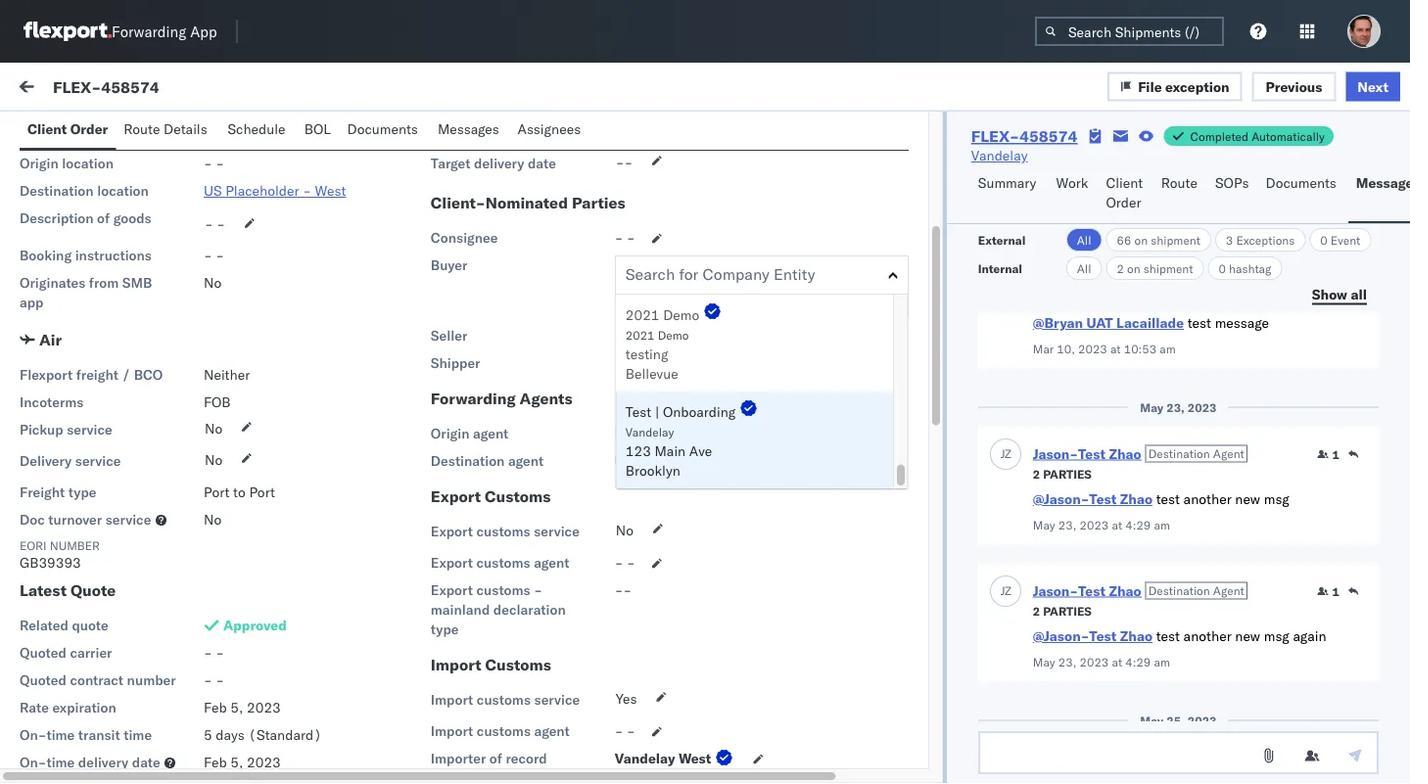 Task type: vqa. For each thing, say whether or not it's contained in the screenshot.


Task type: describe. For each thing, give the bounding box(es) containing it.
shipper
[[431, 355, 480, 372]]

service up delivery service
[[67, 422, 112, 439]]

export customs service
[[431, 524, 580, 541]]

3 savant from the top
[[140, 361, 182, 378]]

origin location
[[20, 155, 114, 172]]

2023, for 2:45
[[529, 509, 567, 527]]

0 horizontal spatial we
[[59, 635, 78, 652]]

0 vertical spatial client order button
[[20, 112, 116, 150]]

no down "port to port"
[[204, 512, 222, 529]]

quoted for quoted contract number
[[20, 672, 66, 690]]

doc turnover service
[[20, 512, 151, 529]]

1 port from the left
[[204, 484, 230, 502]]

0 vertical spatial client order
[[27, 120, 108, 138]]

international
[[673, 426, 758, 443]]

Search Shipments (/) text field
[[1035, 17, 1224, 46]]

work for related
[[1133, 170, 1158, 185]]

forwarding app
[[112, 22, 217, 41]]

on-time transit time
[[20, 727, 152, 744]]

at inside "@jason-test zhao test another new msg may 23, 2023 at 4:29 am"
[[1112, 518, 1123, 532]]

item/shipment
[[1161, 170, 1242, 185]]

destination up @jason-test zhao test another new msg again may 23, 2023 at 4:29 am
[[1149, 584, 1210, 598]]

at inside @bryan uat lacaillade test message mar 10, 2023 at 10:53 am
[[1111, 341, 1121, 356]]

0 vertical spatial 2
[[1117, 261, 1124, 276]]

description of goods
[[20, 210, 151, 227]]

@bryan uat lacaillade test message mar 10, 2023 at 10:53 am
[[1033, 314, 1269, 356]]

placeholder
[[226, 183, 299, 200]]

expected.
[[133, 674, 194, 691]]

flexport for flexport freight / bco
[[20, 367, 73, 384]]

jason-test zhao button for may
[[1033, 445, 1142, 462]]

order for client order button to the right
[[1106, 194, 1142, 211]]

2023 inside "@jason-test zhao test another new msg may 23, 2023 at 4:29 am"
[[1080, 518, 1109, 532]]

jason-test zhao destination agent for may
[[1033, 445, 1245, 462]]

0 horizontal spatial west
[[315, 183, 346, 200]]

main
[[655, 443, 686, 460]]

partner
[[695, 453, 745, 470]]

0 horizontal spatial client
[[27, 120, 67, 138]]

2 on shipment
[[1117, 261, 1193, 276]]

zhao inside "@jason-test zhao test another new msg may 23, 2023 at 4:29 am"
[[1120, 491, 1153, 508]]

customs for import customs agent
[[477, 723, 531, 741]]

omkar savant for @
[[95, 730, 182, 747]]

3 exceptions
[[1226, 233, 1295, 247]]

am inside @bryan uat lacaillade test message mar 10, 2023 at 10:53 am
[[1160, 341, 1176, 356]]

destination up the i in the left of the page
[[20, 183, 94, 200]]

new for again
[[1235, 628, 1261, 645]]

bol button
[[297, 112, 339, 150]]

test inside "@jason-test zhao test another new msg may 23, 2023 at 4:29 am"
[[1090, 491, 1117, 508]]

3 omkar savant from the top
[[95, 361, 182, 378]]

1 horizontal spatial a
[[123, 208, 131, 225]]

work inside button
[[1056, 174, 1089, 191]]

hashtag
[[1229, 261, 1272, 276]]

previous button
[[1252, 72, 1336, 101]]

delivery
[[20, 453, 72, 470]]

agent up oct 26, 2023, 2:44 pm pdt
[[534, 723, 570, 741]]

26, for oct 26, 2023, 3:30 pm pdt
[[504, 286, 525, 303]]

shipment up 2 on shipment
[[1151, 233, 1201, 247]]

@jason-test zhao button for may
[[1033, 491, 1153, 508]]

often
[[179, 654, 212, 672]]

time
[[479, 170, 505, 185]]

resize handle column header for time
[[751, 164, 774, 784]]

bellevue
[[626, 366, 679, 383]]

omkar savant for i
[[95, 174, 182, 191]]

number
[[50, 539, 100, 553]]

pdt for oct 26, 2023, 2:45 pm pdt
[[628, 509, 653, 527]]

parties
[[572, 193, 626, 213]]

4:00
[[571, 192, 600, 210]]

import for import work
[[145, 80, 186, 97]]

rate expiration
[[20, 700, 116, 717]]

0 horizontal spatial message
[[61, 170, 108, 185]]

0 vertical spatial --
[[616, 154, 633, 171]]

declaration
[[494, 602, 566, 619]]

entity
[[774, 265, 816, 285]]

time down the final
[[124, 727, 152, 744]]

2023, for 2:46
[[529, 389, 567, 406]]

0 vertical spatial work
[[190, 80, 222, 97]]

fob
[[204, 394, 231, 411]]

related for related quote
[[20, 618, 68, 635]]

flexport for flexport international llc
[[615, 426, 670, 443]]

flexport international llc
[[615, 426, 786, 443]]

5
[[204, 727, 212, 744]]

import for import customs service
[[431, 692, 473, 709]]

quoted contract number
[[20, 672, 176, 690]]

of for importer
[[490, 751, 502, 768]]

customs for export customs
[[485, 487, 551, 507]]

may 23, 2023
[[1140, 400, 1217, 415]]

0 horizontal spatial documents
[[347, 120, 418, 138]]

schedule button
[[220, 112, 297, 150]]

lucrative
[[112, 566, 165, 583]]

2:46
[[571, 389, 600, 406]]

previous
[[1266, 78, 1323, 95]]

latest quote
[[20, 581, 116, 601]]

2 parties for may
[[1033, 467, 1092, 481]]

customs for export customs agent
[[477, 555, 531, 572]]

oct for oct 26, 2023, 2:44 pm pdt
[[478, 748, 500, 765]]

resize handle column header for message
[[446, 164, 469, 784]]

on for 2
[[1127, 261, 1141, 276]]

2 for may
[[1033, 467, 1040, 481]]

no for pickup service
[[205, 421, 223, 438]]

forwarding for forwarding app
[[112, 22, 186, 41]]

internal for internal
[[978, 261, 1023, 276]]

mar
[[1033, 341, 1054, 356]]

1 vertical spatial freight
[[20, 484, 65, 502]]

details
[[164, 120, 207, 138]]

location for destination location
[[97, 183, 149, 200]]

file exception
[[1138, 78, 1230, 95]]

0 vertical spatial type
[[68, 484, 96, 502]]

0 horizontal spatial a
[[103, 546, 110, 563]]

delivery service
[[20, 453, 121, 470]]

26, for oct 26, 2023, 2:44 pm pdt
[[504, 748, 525, 765]]

oct for oct 26, 2023, 3:30 pm pdt
[[478, 286, 500, 303]]

internal (0)
[[131, 124, 208, 142]]

1 horizontal spatial documents button
[[1258, 166, 1349, 223]]

25,
[[1167, 714, 1185, 728]]

agent up export customs
[[508, 453, 544, 470]]

/
[[122, 367, 130, 384]]

my
[[20, 75, 51, 102]]

freight
[[76, 367, 118, 384]]

2021 demo
[[626, 307, 700, 324]]

automatically
[[1252, 129, 1325, 143]]

record
[[506, 751, 547, 768]]

oct 26, 2023, 2:46 pm pdt
[[478, 389, 653, 406]]

internal for internal (0)
[[131, 124, 179, 142]]

1 horizontal spatial client
[[1106, 174, 1143, 191]]

oct 26, 2023, 3:30 pm pdt
[[478, 286, 653, 303]]

agent up destination agent
[[473, 426, 509, 443]]

no for export customs service
[[616, 523, 634, 540]]

26, for oct 26, 2023, 2:45 pm pdt
[[504, 509, 525, 527]]

approved
[[223, 618, 287, 635]]

omkar for we
[[95, 601, 136, 619]]

is
[[89, 546, 99, 563]]

turnover
[[48, 512, 102, 529]]

3 resize handle column header from the left
[[1056, 164, 1079, 784]]

order for topmost client order button
[[70, 120, 108, 138]]

originates
[[20, 275, 86, 292]]

we inside your shipment's final delivery date. we appreciate understanding
[[248, 693, 268, 710]]

buyer
[[431, 257, 468, 274]]

destination agent
[[431, 453, 544, 470]]

test for again
[[1156, 628, 1180, 645]]

exception: warehouse devan
[[62, 508, 253, 525]]

internal (0) button
[[124, 116, 220, 154]]

will for will create
[[419, 546, 440, 563]]

2023 inside @bryan uat lacaillade test message mar 10, 2023 at 10:53 am
[[1078, 341, 1108, 356]]

cargo ready date
[[431, 124, 539, 141]]

us placeholder - west link
[[204, 183, 346, 200]]

origin for origin agent
[[431, 426, 470, 443]]

@jason-test zhao button for again
[[1033, 628, 1153, 645]]

export customs agent
[[431, 555, 569, 572]]

uat freight partner link
[[615, 452, 770, 472]]

customs for export customs - mainland declaration type
[[477, 582, 531, 599]]

service down pickup service
[[75, 453, 121, 470]]

- inside export customs - mainland declaration type
[[534, 582, 543, 599]]

agents
[[520, 389, 573, 409]]

create
[[59, 566, 98, 583]]

another for again
[[1184, 628, 1232, 645]]

your inside that your shipment, been delayed.
[[217, 635, 244, 652]]

external for external
[[978, 233, 1026, 247]]

am inside "@jason-test zhao test another new msg may 23, 2023 at 4:29 am"
[[1154, 518, 1170, 532]]

oct 26, 2023, 2:44 pm pdt
[[478, 748, 653, 765]]

may 25, 2023
[[1140, 714, 1217, 728]]

customs for export customs service
[[477, 524, 531, 541]]

oct for oct 26, 2023, 2:45 pm pdt
[[478, 509, 500, 527]]

delivery inside your shipment's final delivery date. we appreciate understanding
[[161, 693, 209, 710]]

customs for import customs service
[[477, 692, 531, 709]]

show all
[[1312, 286, 1367, 303]]

agent down 'oct 26, 2023, 2:45 pm pdt'
[[534, 555, 569, 572]]

smb
[[122, 275, 152, 292]]

66 on shipment
[[1117, 233, 1201, 247]]

related quote
[[20, 618, 108, 635]]

route for route
[[1161, 174, 1198, 191]]

on for 66
[[1135, 233, 1148, 247]]

exception
[[1166, 78, 1230, 95]]

message button
[[1349, 166, 1410, 223]]

0 vertical spatial 23,
[[1167, 400, 1185, 415]]

pm for 4:00
[[604, 192, 624, 210]]

quoted for quoted carrier
[[20, 645, 66, 662]]

2 parties button for again
[[1033, 602, 1092, 619]]

1 flex- 458574 from the top
[[1088, 509, 1180, 527]]

2 vertical spatial delivery
[[78, 755, 129, 772]]

shipment up origin location
[[70, 124, 130, 141]]

exception: for exception:
[[62, 395, 132, 412]]

importer of record
[[431, 751, 547, 768]]

report
[[230, 208, 268, 225]]

port to port
[[204, 484, 275, 502]]

destination down may 23, 2023
[[1149, 446, 1210, 461]]

1 button for again
[[1317, 584, 1340, 599]]

1 horizontal spatial freight
[[645, 453, 692, 470]]

commendation
[[134, 208, 227, 225]]

1 vertical spatial flex-458574
[[971, 126, 1078, 146]]

your shipment's final delivery date. we appreciate understanding
[[59, 674, 431, 729]]

service for doc
[[106, 512, 151, 529]]

parties for again
[[1043, 604, 1092, 619]]

doc
[[20, 512, 45, 529]]

search for company entity
[[626, 265, 816, 285]]

destination down origin agent
[[431, 453, 505, 470]]

2 5, from the top
[[231, 755, 243, 772]]

final
[[130, 693, 157, 710]]

onboarding
[[663, 404, 736, 421]]

related for related work item/shipment
[[1089, 170, 1130, 185]]

1 horizontal spatial client order
[[1106, 174, 1143, 211]]

jason- for again
[[1033, 582, 1078, 599]]

4 omkar from the top
[[95, 474, 136, 491]]

takes longer than expected. please
[[59, 654, 434, 691]]

quote
[[70, 581, 116, 601]]

1 horizontal spatial documents
[[1266, 174, 1337, 191]]

i
[[59, 208, 63, 225]]

(0) for external (0)
[[86, 124, 112, 142]]

longer
[[59, 674, 97, 691]]

2 for again
[[1033, 604, 1040, 619]]

days
[[216, 727, 245, 744]]

on- for on-time transit time
[[20, 727, 46, 744]]

msg for may
[[1264, 491, 1290, 508]]

1 feb 5, 2023 from the top
[[204, 700, 281, 717]]

from
[[89, 275, 119, 292]]



Task type: locate. For each thing, give the bounding box(es) containing it.
message up description of goods
[[61, 170, 108, 185]]

goods
[[113, 210, 151, 227]]

0 horizontal spatial documents button
[[339, 112, 430, 150]]

your down takes
[[404, 674, 431, 691]]

0 vertical spatial we
[[59, 635, 78, 652]]

1 vertical spatial agent
[[1213, 584, 1245, 598]]

work up priority shipment
[[56, 75, 107, 102]]

0 vertical spatial order
[[70, 120, 108, 138]]

vandelay for vandelay
[[971, 147, 1028, 164]]

exception: down freight
[[62, 395, 132, 412]]

2 another from the top
[[1184, 628, 1232, 645]]

1 vertical spatial origin
[[431, 426, 470, 443]]

4 savant from the top
[[140, 474, 182, 491]]

customs up importer of record
[[477, 723, 531, 741]]

savant up i am filing a commendation report
[[140, 174, 182, 191]]

message list
[[228, 124, 312, 142]]

parties for may
[[1043, 467, 1092, 481]]

test left message at the top
[[1188, 314, 1212, 332]]

we down the related quote
[[59, 635, 78, 652]]

j z for again
[[1001, 584, 1012, 598]]

0 horizontal spatial 0
[[1219, 261, 1226, 276]]

5 omkar from the top
[[95, 601, 136, 619]]

another inside "@jason-test zhao test another new msg may 23, 2023 at 4:29 am"
[[1184, 491, 1232, 508]]

test inside "@jason-test zhao test another new msg may 23, 2023 at 4:29 am"
[[1156, 491, 1180, 508]]

demo
[[663, 307, 700, 324], [658, 328, 689, 343]]

2 2 parties from the top
[[1033, 604, 1092, 619]]

quote
[[72, 618, 108, 635]]

flexport up incoterms
[[20, 367, 73, 384]]

1 new from the top
[[1235, 491, 1261, 508]]

eori number gb39393
[[20, 539, 100, 572]]

date
[[511, 124, 539, 141], [528, 155, 556, 172], [132, 755, 160, 772]]

1 horizontal spatial work
[[1056, 174, 1089, 191]]

feb 5, 2023 down "days"
[[204, 755, 281, 772]]

1 vertical spatial 2 parties
[[1033, 604, 1092, 619]]

0 vertical spatial customs
[[200, 395, 258, 412]]

will inside will update you with the shipment as soon
[[179, 712, 200, 729]]

summary button
[[970, 166, 1049, 223]]

agent for again
[[1213, 584, 1245, 598]]

0 vertical spatial related
[[1089, 170, 1130, 185]]

external for external (0)
[[31, 124, 83, 142]]

4 omkar savant from the top
[[95, 474, 182, 491]]

client order up 66
[[1106, 174, 1143, 211]]

4 customs from the top
[[477, 692, 531, 709]]

documents button left cargo
[[339, 112, 430, 150]]

type inside export customs - mainland declaration type
[[431, 622, 459, 639]]

external (0) button
[[24, 116, 124, 154]]

of left 'goods'
[[97, 210, 110, 227]]

0 for 0 hashtag
[[1219, 261, 1226, 276]]

resize handle column header
[[446, 164, 469, 784], [751, 164, 774, 784], [1056, 164, 1079, 784], [1361, 164, 1384, 784]]

0 vertical spatial 2 parties button
[[1033, 465, 1092, 482]]

1 vertical spatial --
[[615, 582, 632, 599]]

(0) for internal (0)
[[183, 124, 208, 142]]

feb down possible.
[[204, 755, 227, 772]]

2 omkar savant from the top
[[95, 268, 182, 285]]

messages
[[438, 120, 499, 138]]

0 vertical spatial will
[[419, 546, 440, 563]]

customs down export customs service
[[477, 555, 531, 572]]

route details button
[[116, 112, 220, 150]]

0 vertical spatial agent
[[1213, 446, 1245, 461]]

1 1 button from the top
[[1317, 447, 1340, 462]]

schedule
[[228, 120, 286, 138]]

route for route details
[[124, 120, 160, 138]]

2 on- from the top
[[20, 755, 46, 772]]

oct for oct 26, 2023, 4:00 pm pdt
[[478, 192, 500, 210]]

flexport. image
[[24, 22, 112, 41]]

1 vertical spatial another
[[1184, 628, 1232, 645]]

customs up import customs service
[[485, 656, 551, 675]]

2 j z from the top
[[1001, 584, 1012, 598]]

0 horizontal spatial related
[[20, 618, 68, 635]]

vandelay down |
[[626, 425, 674, 440]]

vandelay link
[[971, 146, 1028, 166]]

1 omkar from the top
[[95, 174, 136, 191]]

another down may 23, 2023
[[1184, 491, 1232, 508]]

1 horizontal spatial internal
[[978, 261, 1023, 276]]

1 vertical spatial @jason-test zhao button
[[1033, 628, 1153, 645]]

0 for 0 event
[[1321, 233, 1328, 247]]

import up route details
[[145, 80, 186, 97]]

no up "port to port"
[[205, 452, 223, 469]]

2023
[[1078, 341, 1108, 356], [1188, 400, 1217, 415], [1080, 518, 1109, 532], [1080, 655, 1109, 669], [247, 700, 281, 717], [1188, 714, 1217, 728], [247, 755, 281, 772]]

may inside @jason-test zhao test another new msg again may 23, 2023 at 4:29 am
[[1033, 655, 1056, 669]]

oct up origin agent
[[478, 389, 500, 406]]

0 vertical spatial z
[[1005, 447, 1012, 461]]

will for will update you with the shipment as soon
[[179, 712, 200, 729]]

26, down the import customs agent
[[504, 748, 525, 765]]

flexport up 123 at the left bottom of the page
[[615, 426, 670, 443]]

0 vertical spatial origin
[[20, 155, 58, 172]]

1 for again
[[1333, 584, 1340, 599]]

uat inside @bryan uat lacaillade test message mar 10, 2023 at 10:53 am
[[1087, 314, 1113, 332]]

pm right 2:46
[[604, 389, 624, 406]]

omkar down instructions
[[95, 268, 136, 285]]

|
[[655, 404, 659, 421]]

new inside @jason-test zhao test another new msg again may 23, 2023 at 4:29 am
[[1235, 628, 1261, 645]]

service for import
[[534, 692, 580, 709]]

0 vertical spatial freight
[[645, 453, 692, 470]]

client up origin location
[[27, 120, 67, 138]]

will up mainland
[[419, 546, 440, 563]]

1 vertical spatial feb
[[204, 755, 227, 772]]

1 vertical spatial documents
[[1266, 174, 1337, 191]]

no for delivery service
[[205, 452, 223, 469]]

zhao inside @jason-test zhao test another new msg again may 23, 2023 at 4:29 am
[[1120, 628, 1153, 645]]

3 omkar from the top
[[95, 361, 136, 378]]

omkar up filing
[[95, 174, 136, 191]]

feb
[[204, 700, 227, 717], [204, 755, 227, 772]]

route left "details"
[[124, 120, 160, 138]]

work for my
[[56, 75, 107, 102]]

j z for may
[[1001, 447, 1012, 461]]

1 vertical spatial 0
[[1219, 261, 1226, 276]]

2 agent from the top
[[1213, 584, 1245, 598]]

1 5, from the top
[[231, 700, 243, 717]]

pdt down brooklyn on the left bottom of the page
[[628, 509, 653, 527]]

10:53
[[1124, 341, 1157, 356]]

26, left 3:30
[[504, 286, 525, 303]]

import customs
[[431, 656, 551, 675]]

3 export from the top
[[431, 555, 473, 572]]

event
[[1331, 233, 1361, 247]]

import customs agent
[[431, 723, 570, 741]]

pm for 2:45
[[604, 509, 624, 527]]

takes
[[400, 654, 434, 672]]

0 vertical spatial exception:
[[62, 395, 132, 412]]

savant for whatever
[[140, 268, 182, 285]]

savant right as on the bottom left of the page
[[140, 730, 182, 747]]

2 quoted from the top
[[20, 672, 66, 690]]

@bryan uat lacaillade button
[[1033, 314, 1184, 332]]

None text field
[[978, 732, 1379, 775]]

port right to
[[249, 484, 275, 502]]

target delivery date
[[431, 155, 556, 172]]

0 horizontal spatial forwarding
[[112, 22, 186, 41]]

route
[[124, 120, 160, 138], [1161, 174, 1198, 191]]

msg inside @jason-test zhao test another new msg again may 23, 2023 at 4:29 am
[[1264, 628, 1290, 645]]

1 vertical spatial j
[[1001, 584, 1005, 598]]

2 all button from the top
[[1066, 257, 1102, 280]]

the
[[307, 712, 327, 729]]

0 vertical spatial new
[[1235, 491, 1261, 508]]

transit
[[78, 727, 120, 744]]

location for origin location
[[62, 155, 114, 172]]

neither
[[204, 367, 250, 384]]

export inside export customs - mainland declaration type
[[431, 582, 473, 599]]

5 pm from the top
[[604, 748, 624, 765]]

2 pdt from the top
[[628, 286, 653, 303]]

test inside @jason-test zhao test another new msg again may 23, 2023 at 4:29 am
[[1156, 628, 1180, 645]]

shipment inside will update you with the shipment as soon
[[59, 731, 117, 748]]

order inside client order
[[1106, 194, 1142, 211]]

1 horizontal spatial work
[[1133, 170, 1158, 185]]

route inside button
[[1161, 174, 1198, 191]]

carrier
[[70, 645, 112, 662]]

test for may
[[1156, 491, 1180, 508]]

0 left event
[[1321, 233, 1328, 247]]

another inside @jason-test zhao test another new msg again may 23, 2023 at 4:29 am
[[1184, 628, 1232, 645]]

1 j from the top
[[1001, 447, 1005, 461]]

0 horizontal spatial type
[[68, 484, 96, 502]]

delivery
[[474, 155, 524, 172], [161, 693, 209, 710], [78, 755, 129, 772]]

3 oct from the top
[[478, 389, 500, 406]]

that your shipment, been delayed.
[[59, 635, 310, 672]]

0 vertical spatial j z
[[1001, 447, 1012, 461]]

date down assignees button on the left top of the page
[[528, 155, 556, 172]]

vandelay for vandelay west
[[615, 751, 675, 768]]

2 msg from the top
[[1264, 628, 1290, 645]]

1 @jason-test zhao button from the top
[[1033, 491, 1153, 508]]

to
[[233, 484, 246, 502]]

0 vertical spatial flex- 458574
[[1088, 509, 1180, 527]]

2021 for 2021 demo testing bellevue
[[626, 328, 655, 343]]

3
[[1226, 233, 1233, 247]]

messages button
[[430, 112, 510, 150]]

1 horizontal spatial port
[[249, 484, 275, 502]]

pm for 3:30
[[604, 286, 624, 303]]

client order
[[27, 120, 108, 138], [1106, 174, 1143, 211]]

next
[[1358, 78, 1389, 95]]

2 port from the left
[[249, 484, 275, 502]]

5 omkar savant from the top
[[95, 601, 182, 619]]

0 vertical spatial uat
[[1087, 314, 1113, 332]]

1 horizontal spatial your
[[404, 674, 431, 691]]

0 vertical spatial of
[[97, 210, 110, 227]]

0 vertical spatial delivery
[[474, 155, 524, 172]]

2 26, from the top
[[504, 286, 525, 303]]

route details
[[124, 120, 207, 138]]

1 vertical spatial 23,
[[1059, 518, 1077, 532]]

filing
[[89, 208, 120, 225]]

0 vertical spatial 5,
[[231, 700, 243, 717]]

2021 for 2021 demo
[[626, 307, 660, 324]]

0 vertical spatial all button
[[1066, 228, 1102, 252]]

jason-test zhao destination agent down flex- 2271801
[[1033, 445, 1245, 462]]

are
[[82, 635, 101, 652]]

air
[[39, 331, 62, 350]]

date.
[[213, 693, 244, 710]]

4:29 inside @jason-test zhao test another new msg again may 23, 2023 at 4:29 am
[[1126, 655, 1151, 669]]

time for transit
[[46, 727, 75, 744]]

import for import customs agent
[[431, 723, 473, 741]]

2 parties button
[[1033, 465, 1092, 482], [1033, 602, 1092, 619]]

agent for may
[[1213, 446, 1245, 461]]

no down commendation
[[204, 275, 222, 292]]

0 vertical spatial 0
[[1321, 233, 1328, 247]]

will update you with the shipment as soon
[[59, 712, 327, 748]]

originates from smb app
[[20, 275, 152, 311]]

None field
[[626, 257, 631, 292]]

than
[[101, 674, 129, 691]]

0 vertical spatial jason-test zhao destination agent
[[1033, 445, 1245, 462]]

1 horizontal spatial will
[[419, 546, 440, 563]]

on- down rate
[[20, 727, 46, 744]]

@jason- inside "@jason-test zhao test another new msg may 23, 2023 at 4:29 am"
[[1033, 491, 1090, 508]]

quoted carrier
[[20, 645, 112, 662]]

1 vertical spatial z
[[1005, 584, 1012, 598]]

1 vertical spatial uat
[[615, 453, 641, 470]]

1 vertical spatial flexport
[[615, 426, 670, 443]]

0 horizontal spatial origin
[[20, 155, 58, 172]]

2271801
[[1129, 389, 1188, 406]]

completed
[[1191, 129, 1249, 143]]

possible.
[[190, 731, 246, 748]]

1 vertical spatial at
[[1112, 518, 1123, 532]]

message
[[228, 124, 285, 142], [61, 170, 108, 185], [1356, 174, 1410, 191]]

date for cargo ready date
[[511, 124, 539, 141]]

omkar savant down floats
[[95, 361, 182, 378]]

documents button
[[339, 112, 430, 150], [1258, 166, 1349, 223]]

savant up floats
[[140, 268, 182, 285]]

1 horizontal spatial uat
[[1087, 314, 1113, 332]]

pm right 2:44
[[604, 748, 624, 765]]

export for export customs
[[431, 487, 481, 507]]

4:29 inside "@jason-test zhao test another new msg may 23, 2023 at 4:29 am"
[[1126, 518, 1151, 532]]

1 pm from the top
[[604, 192, 624, 210]]

0 vertical spatial @jason-test zhao button
[[1033, 491, 1153, 508]]

1 pdt from the top
[[628, 192, 653, 210]]

appreciate
[[271, 693, 337, 710]]

3 26, from the top
[[504, 389, 525, 406]]

@jason- for again
[[1033, 628, 1090, 645]]

export for export customs - mainland declaration type
[[431, 582, 473, 599]]

j for may
[[1001, 447, 1005, 461]]

1 vertical spatial test
[[1156, 491, 1180, 508]]

26, up origin agent
[[504, 389, 525, 406]]

oct
[[478, 192, 500, 210], [478, 286, 500, 303], [478, 389, 500, 406], [478, 509, 500, 527], [478, 748, 500, 765]]

0 horizontal spatial order
[[70, 120, 108, 138]]

devan
[[212, 508, 253, 525]]

1 agent from the top
[[1213, 446, 1245, 461]]

omkar savant for whatever
[[95, 268, 182, 285]]

1 oct from the top
[[478, 192, 500, 210]]

with
[[276, 712, 303, 729]]

j for again
[[1001, 584, 1005, 598]]

0 vertical spatial route
[[124, 120, 160, 138]]

all button left 66
[[1066, 228, 1102, 252]]

import up importer
[[431, 723, 473, 741]]

customs inside export customs - mainland declaration type
[[477, 582, 531, 599]]

external (0)
[[31, 124, 112, 142]]

omkar for i
[[95, 174, 136, 191]]

1 vertical spatial msg
[[1264, 628, 1290, 645]]

1 vertical spatial 2021
[[626, 328, 655, 343]]

0 left "hashtag"
[[1219, 261, 1226, 276]]

ready
[[472, 124, 507, 141]]

1 horizontal spatial west
[[679, 751, 711, 768]]

2 vertical spatial vandelay
[[615, 751, 675, 768]]

2023, left 2:46
[[529, 389, 567, 406]]

(standard)
[[248, 727, 322, 744]]

agent down may 23, 2023
[[1213, 446, 1245, 461]]

2 export from the top
[[431, 524, 473, 541]]

client order button up 66
[[1098, 166, 1154, 223]]

2 4:29 from the top
[[1126, 655, 1151, 669]]

0 horizontal spatial flex-458574
[[53, 77, 159, 96]]

another for may
[[1184, 491, 1232, 508]]

1 omkar savant from the top
[[95, 174, 182, 191]]

message for message list
[[228, 124, 285, 142]]

2 2021 from the top
[[626, 328, 655, 343]]

2 exception: from the top
[[62, 508, 132, 525]]

z for may
[[1005, 447, 1012, 461]]

time for delivery
[[46, 755, 75, 772]]

4 resize handle column header from the left
[[1361, 164, 1384, 784]]

5 days (standard)
[[204, 727, 322, 744]]

@jason- for may
[[1033, 491, 1090, 508]]

route inside button
[[124, 120, 160, 138]]

0 vertical spatial parties
[[1043, 467, 1092, 481]]

time down on-time transit time
[[46, 755, 75, 772]]

vandelay west
[[615, 751, 711, 768]]

2 parties for again
[[1033, 604, 1092, 619]]

omkar savant down the final
[[95, 730, 182, 747]]

26, for oct 26, 2023, 4:00 pm pdt
[[504, 192, 525, 210]]

date for target delivery date
[[528, 155, 556, 172]]

2 omkar from the top
[[95, 268, 136, 285]]

1 4:29 from the top
[[1126, 518, 1151, 532]]

1 vertical spatial demo
[[658, 328, 689, 343]]

list box
[[616, 295, 908, 489]]

order up origin location
[[70, 120, 108, 138]]

internal inside button
[[131, 124, 179, 142]]

2023, for 4:00
[[529, 192, 567, 210]]

5 customs from the top
[[477, 723, 531, 741]]

will create
[[59, 546, 440, 583]]

oct down consignee
[[478, 286, 500, 303]]

2 2023, from the top
[[529, 286, 567, 303]]

date right ready
[[511, 124, 539, 141]]

2 z from the top
[[1005, 584, 1012, 598]]

1 button for may
[[1317, 447, 1340, 462]]

2 1 button from the top
[[1317, 584, 1340, 599]]

0 vertical spatial all
[[1077, 233, 1092, 247]]

2 @jason- from the top
[[1033, 628, 1090, 645]]

customs for import customs
[[485, 656, 551, 675]]

1 parties from the top
[[1043, 467, 1092, 481]]

2023 inside @jason-test zhao test another new msg again may 23, 2023 at 4:29 am
[[1080, 655, 1109, 669]]

list box containing 2021 demo
[[616, 295, 908, 489]]

will inside will create
[[419, 546, 440, 563]]

flex- 458574
[[1088, 509, 1180, 527], [1088, 637, 1180, 654]]

omkar savant for we
[[95, 601, 182, 619]]

1 customs from the top
[[477, 524, 531, 541]]

demo for 2021 demo testing bellevue
[[658, 328, 689, 343]]

1 another from the top
[[1184, 491, 1232, 508]]

2 1 from the top
[[1333, 584, 1340, 599]]

1 vertical spatial jason-test zhao button
[[1033, 582, 1142, 599]]

1 vertical spatial work
[[1056, 174, 1089, 191]]

shipment up on-time delivery date
[[59, 731, 117, 748]]

1 on- from the top
[[20, 727, 46, 744]]

0 vertical spatial j
[[1001, 447, 1005, 461]]

test inside @jason-test zhao test another new msg again may 23, 2023 at 4:29 am
[[1090, 628, 1117, 645]]

forwarding for forwarding agents
[[431, 389, 516, 409]]

update
[[204, 712, 247, 729]]

1 horizontal spatial forwarding
[[431, 389, 516, 409]]

will
[[419, 546, 440, 563], [179, 712, 200, 729]]

2021 inside the 2021 demo testing bellevue
[[626, 328, 655, 343]]

3 customs from the top
[[477, 582, 531, 599]]

client order button
[[20, 112, 116, 150], [1098, 166, 1154, 223]]

2023, for 2:44
[[529, 748, 567, 765]]

vandelay inside the vandelay 123 main ave brooklyn
[[626, 425, 674, 440]]

on- left @ at the left bottom
[[20, 755, 46, 772]]

eori
[[20, 539, 47, 553]]

delivery down the expected.
[[161, 693, 209, 710]]

5, down "days"
[[231, 755, 243, 772]]

whatever floats
[[59, 301, 156, 319]]

work up "details"
[[190, 80, 222, 97]]

related work item/shipment
[[1089, 170, 1242, 185]]

4 2023, from the top
[[529, 509, 567, 527]]

1 vertical spatial we
[[248, 693, 268, 710]]

documents right bol "button"
[[347, 120, 418, 138]]

omkar for @
[[95, 730, 136, 747]]

1 (0) from the left
[[86, 124, 112, 142]]

1 savant from the top
[[140, 174, 182, 191]]

import down mainland
[[431, 656, 481, 675]]

0 vertical spatial flex-458574
[[53, 77, 159, 96]]

demo inside the 2021 demo testing bellevue
[[658, 328, 689, 343]]

1 vertical spatial customs
[[485, 487, 551, 507]]

test inside @bryan uat lacaillade test message mar 10, 2023 at 10:53 am
[[1188, 314, 1212, 332]]

agent up @jason-test zhao test another new msg again may 23, 2023 at 4:29 am
[[1213, 584, 1245, 598]]

1 horizontal spatial of
[[490, 751, 502, 768]]

0 vertical spatial 1 button
[[1317, 447, 1340, 462]]

6 omkar savant from the top
[[95, 730, 182, 747]]

1 vertical spatial 2 parties button
[[1033, 602, 1092, 619]]

oct for oct 26, 2023, 2:46 pm pdt
[[478, 389, 500, 406]]

1 all button from the top
[[1066, 228, 1102, 252]]

related up the flex- 1854269
[[1089, 170, 1130, 185]]

location up 'goods'
[[97, 183, 149, 200]]

service for export
[[534, 524, 580, 541]]

2 vertical spatial date
[[132, 755, 160, 772]]

1 quoted from the top
[[20, 645, 66, 662]]

origin for origin location
[[20, 155, 58, 172]]

0 horizontal spatial delivery
[[78, 755, 129, 772]]

-- up parties on the left top of the page
[[616, 154, 633, 171]]

us
[[204, 183, 222, 200]]

1 horizontal spatial delivery
[[161, 693, 209, 710]]

23, inside @jason-test zhao test another new msg again may 23, 2023 at 4:29 am
[[1059, 655, 1077, 669]]

at inside @jason-test zhao test another new msg again may 23, 2023 at 4:29 am
[[1112, 655, 1123, 669]]

may inside "@jason-test zhao test another new msg may 23, 2023 at 4:29 am"
[[1033, 518, 1056, 532]]

2 oct from the top
[[478, 286, 500, 303]]

1 exception: from the top
[[62, 395, 132, 412]]

1 feb from the top
[[204, 700, 227, 717]]

1 export from the top
[[431, 487, 481, 507]]

shipment down 66 on shipment
[[1144, 261, 1193, 276]]

agent
[[1213, 446, 1245, 461], [1213, 584, 1245, 598]]

0 vertical spatial forwarding
[[112, 22, 186, 41]]

1 horizontal spatial message
[[228, 124, 285, 142]]

omkar savant up notifying
[[95, 601, 182, 619]]

again
[[1293, 628, 1327, 645]]

4 26, from the top
[[504, 509, 525, 527]]

2 parties button for may
[[1033, 465, 1092, 482]]

sops
[[1216, 174, 1249, 191]]

omkar savant
[[95, 174, 182, 191], [95, 268, 182, 285], [95, 361, 182, 378], [95, 474, 182, 491], [95, 601, 182, 619], [95, 730, 182, 747]]

your inside your shipment's final delivery date. we appreciate understanding
[[404, 674, 431, 691]]

delivery down transit
[[78, 755, 129, 772]]

6 omkar from the top
[[95, 730, 136, 747]]

1 vertical spatial order
[[1106, 194, 1142, 211]]

pm right '4:00'
[[604, 192, 624, 210]]

all left 66
[[1077, 233, 1092, 247]]

will left 5
[[179, 712, 200, 729]]

1 vertical spatial date
[[528, 155, 556, 172]]

documents button up 0 event
[[1258, 166, 1349, 223]]

omkar for whatever
[[95, 268, 136, 285]]

forwarding up origin agent
[[431, 389, 516, 409]]

26, for oct 26, 2023, 2:46 pm pdt
[[504, 389, 525, 406]]

pm for 2:46
[[604, 389, 624, 406]]

2 parties
[[1033, 467, 1092, 481], [1033, 604, 1092, 619]]

my work
[[20, 75, 107, 102]]

all button for 2
[[1066, 257, 1102, 280]]

2 jason-test zhao destination agent from the top
[[1033, 582, 1245, 599]]

all button for 66
[[1066, 228, 1102, 252]]

2 (0) from the left
[[183, 124, 208, 142]]

2 2 parties button from the top
[[1033, 602, 1092, 619]]

5,
[[231, 700, 243, 717], [231, 755, 243, 772]]

uat left main
[[615, 453, 641, 470]]

1 jason-test zhao button from the top
[[1033, 445, 1142, 462]]

3 pdt from the top
[[628, 389, 653, 406]]

1 vertical spatial 2
[[1033, 467, 1040, 481]]

0 vertical spatial feb
[[204, 700, 227, 717]]

pdt for oct 26, 2023, 2:44 pm pdt
[[628, 748, 653, 765]]

no for priority shipment
[[205, 123, 223, 140]]

2 customs from the top
[[477, 555, 531, 572]]

3 pm from the top
[[604, 389, 624, 406]]

1 z from the top
[[1005, 447, 1012, 461]]

omkar up doc turnover service
[[95, 474, 136, 491]]

1 j z from the top
[[1001, 447, 1012, 461]]

service up oct 26, 2023, 2:44 pm pdt
[[534, 692, 580, 709]]

2 feb from the top
[[204, 755, 227, 772]]

458574
[[101, 77, 159, 96], [1020, 126, 1078, 146], [1129, 509, 1180, 527], [1129, 637, 1180, 654]]

2 savant from the top
[[140, 268, 182, 285]]

3 2023, from the top
[[529, 389, 567, 406]]

testing
[[626, 346, 668, 363]]

jason-test zhao destination agent for again
[[1033, 582, 1245, 599]]

origin up destination agent
[[431, 426, 470, 443]]

2
[[1117, 261, 1124, 276], [1033, 467, 1040, 481], [1033, 604, 1040, 619]]

flexport inside "link"
[[615, 426, 670, 443]]

pm right 2:45
[[604, 509, 624, 527]]

1 vertical spatial forwarding
[[431, 389, 516, 409]]

new inside "@jason-test zhao test another new msg may 23, 2023 at 4:29 am"
[[1235, 491, 1261, 508]]

type down mainland
[[431, 622, 459, 639]]

external inside button
[[31, 124, 83, 142]]

delayed.
[[93, 654, 146, 672]]

of for description
[[97, 210, 110, 227]]

delivery down ready
[[474, 155, 524, 172]]

0 horizontal spatial route
[[124, 120, 160, 138]]

@jason- inside @jason-test zhao test another new msg again may 23, 2023 at 4:29 am
[[1033, 628, 1090, 645]]

origin down priority
[[20, 155, 58, 172]]

2 flex- 458574 from the top
[[1088, 637, 1180, 654]]

26, down export customs
[[504, 509, 525, 527]]

pm for 2:44
[[604, 748, 624, 765]]

1 26, from the top
[[504, 192, 525, 210]]

1 2021 from the top
[[626, 307, 660, 324]]

omkar down quote
[[95, 601, 136, 619]]

5 26, from the top
[[504, 748, 525, 765]]

customs up export customs service
[[485, 487, 551, 507]]

1 2 parties from the top
[[1033, 467, 1092, 481]]

savant for @
[[140, 730, 182, 747]]

23, inside "@jason-test zhao test another new msg may 23, 2023 at 4:29 am"
[[1059, 518, 1077, 532]]

external down summary button
[[978, 233, 1026, 247]]

0 horizontal spatial work
[[56, 75, 107, 102]]

2 resize handle column header from the left
[[751, 164, 774, 784]]

1 vertical spatial flex- 458574
[[1088, 637, 1180, 654]]

msg inside "@jason-test zhao test another new msg may 23, 2023 at 4:29 am"
[[1264, 491, 1290, 508]]

2 j from the top
[[1001, 584, 1005, 598]]

on down 66
[[1127, 261, 1141, 276]]

2 new from the top
[[1235, 628, 1261, 645]]

1 vertical spatial west
[[679, 751, 711, 768]]

2 horizontal spatial message
[[1356, 174, 1410, 191]]

shipment,
[[248, 635, 310, 652]]

pdt
[[628, 192, 653, 210], [628, 286, 653, 303], [628, 389, 653, 406], [628, 509, 653, 527], [628, 748, 653, 765]]

date down soon
[[132, 755, 160, 772]]

1 vertical spatial 5,
[[231, 755, 243, 772]]

pdt for oct 26, 2023, 3:30 pm pdt
[[628, 286, 653, 303]]

all for 66
[[1077, 233, 1092, 247]]

pm right 3:30
[[604, 286, 624, 303]]

4 oct from the top
[[478, 509, 500, 527]]

1 vertical spatial new
[[1235, 628, 1261, 645]]

1 @jason- from the top
[[1033, 491, 1090, 508]]

on- for on-time delivery date
[[20, 755, 46, 772]]

2 all from the top
[[1077, 261, 1092, 276]]

1 horizontal spatial client order button
[[1098, 166, 1154, 223]]

1 vertical spatial parties
[[1043, 604, 1092, 619]]

2 vertical spatial test
[[1156, 628, 1180, 645]]

4 pm from the top
[[604, 509, 624, 527]]

quoted up rate
[[20, 672, 66, 690]]

savant for i
[[140, 174, 182, 191]]

6 savant from the top
[[140, 730, 182, 747]]

savant down lucrative
[[140, 601, 182, 619]]

service up export customs agent
[[534, 524, 580, 541]]

savant up exception: warehouse devan
[[140, 474, 182, 491]]

no
[[205, 123, 223, 140], [204, 275, 222, 292], [205, 421, 223, 438], [205, 452, 223, 469], [204, 512, 222, 529], [616, 523, 634, 540]]

message for message button on the top right
[[1356, 174, 1410, 191]]

1 vertical spatial route
[[1161, 174, 1198, 191]]

related down latest
[[20, 618, 68, 635]]

2 feb 5, 2023 from the top
[[204, 755, 281, 772]]

1 all from the top
[[1077, 233, 1092, 247]]

pdt right 2:44
[[628, 748, 653, 765]]

whatever
[[59, 301, 117, 319]]

4 export from the top
[[431, 582, 473, 599]]

0 vertical spatial your
[[217, 635, 244, 652]]

on right 66
[[1135, 233, 1148, 247]]

for
[[679, 265, 699, 285]]

1 msg from the top
[[1264, 491, 1290, 508]]

am inside @jason-test zhao test another new msg again may 23, 2023 at 4:29 am
[[1154, 655, 1170, 669]]



